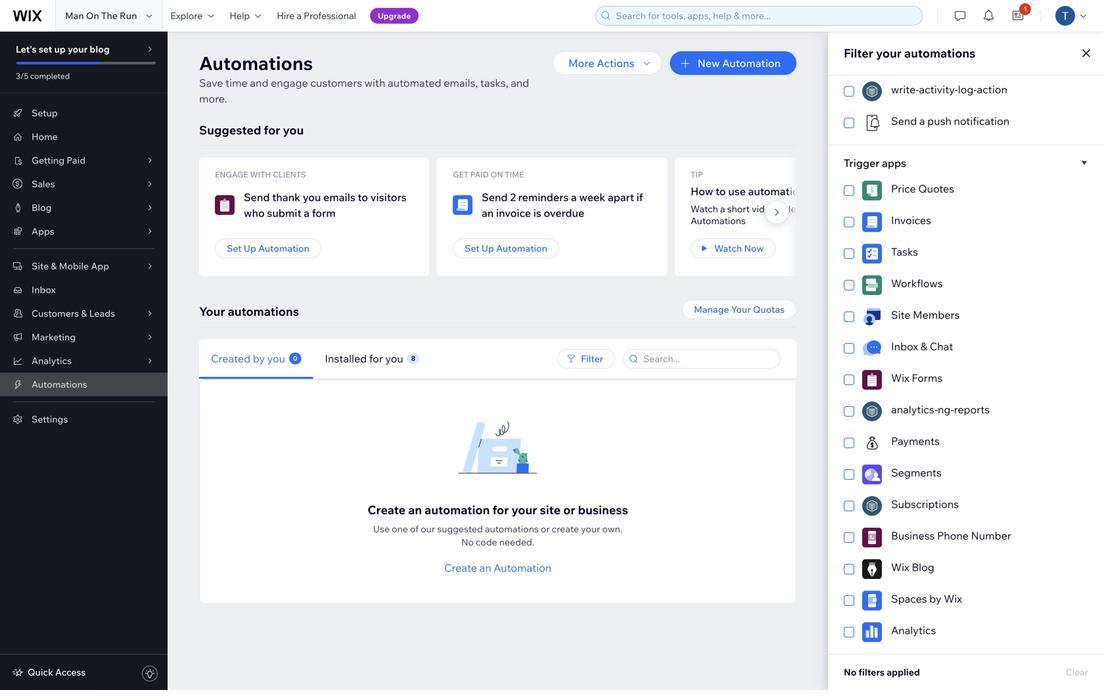 Task type: describe. For each thing, give the bounding box(es) containing it.
8
[[412, 354, 416, 363]]

business phone number
[[892, 529, 1012, 543]]

Segments checkbox
[[844, 465, 1089, 485]]

leads
[[89, 308, 115, 319]]

invoice
[[496, 207, 531, 220]]

now
[[745, 243, 764, 254]]

set for send 2 reminders a week apart if an invoice is overdue
[[465, 243, 480, 254]]

paid
[[471, 170, 489, 180]]

automated
[[388, 76, 442, 89]]

analytics-ng-reports
[[892, 403, 991, 416]]

analytics-ng-reports checkbox
[[844, 402, 1089, 422]]

you for created
[[267, 352, 285, 365]]

wix forms
[[892, 372, 943, 385]]

write-
[[892, 83, 920, 96]]

customers
[[32, 308, 79, 319]]

& for site
[[51, 260, 57, 272]]

send thank you emails to visitors who submit a form
[[244, 191, 407, 220]]

site & mobile app button
[[0, 255, 168, 278]]

send 2 reminders a week apart if an invoice is overdue
[[482, 191, 644, 220]]

no inside create an automation for your site or business use one of our suggested automations or create your own. no code needed.
[[462, 537, 474, 548]]

visitors
[[371, 191, 407, 204]]

category image for write-activity-log-action
[[863, 82, 883, 101]]

site
[[540, 503, 561, 518]]

action
[[978, 83, 1008, 96]]

you for suggested
[[283, 123, 304, 137]]

automations for automations save time and engage customers with automated emails, tasks, and more.
[[199, 52, 313, 75]]

analytics-
[[892, 403, 938, 416]]

site for site members
[[892, 308, 911, 322]]

2 your from the left
[[199, 304, 225, 319]]

getting
[[32, 155, 64, 166]]

up for send 2 reminders a week apart if an invoice is overdue
[[482, 243, 494, 254]]

write-activity-log-action checkbox
[[844, 82, 1089, 101]]

Site Members checkbox
[[844, 307, 1089, 327]]

price quotes
[[892, 182, 955, 195]]

inbox for inbox & chat
[[892, 340, 919, 353]]

customers
[[311, 76, 362, 89]]

new automation
[[698, 57, 781, 70]]

completed
[[30, 71, 70, 81]]

suggested for you
[[199, 123, 304, 137]]

your left own.
[[581, 523, 601, 535]]

Tasks checkbox
[[844, 244, 1089, 264]]

1 vertical spatial no
[[844, 667, 857, 678]]

2
[[510, 191, 516, 204]]

emails,
[[444, 76, 478, 89]]

watch inside tip how to use automations watch a short video to learn the basics of wix automations
[[691, 203, 719, 215]]

your inside button
[[732, 304, 751, 315]]

more.
[[199, 92, 227, 105]]

1 button
[[1004, 0, 1033, 32]]

basics
[[829, 203, 856, 215]]

create an automation button
[[444, 560, 552, 576]]

site for site & mobile app
[[32, 260, 49, 272]]

short
[[728, 203, 750, 215]]

filter button
[[558, 349, 616, 369]]

set up automation for an
[[465, 243, 548, 254]]

forms
[[912, 372, 943, 385]]

list containing how to use automations
[[199, 158, 1105, 276]]

a inside send thank you emails to visitors who submit a form
[[304, 207, 310, 220]]

a inside tip how to use automations watch a short video to learn the basics of wix automations
[[721, 203, 726, 215]]

getting paid button
[[0, 149, 168, 172]]

more actions button
[[553, 51, 663, 75]]

upgrade
[[378, 11, 411, 21]]

category image for payments
[[863, 433, 883, 453]]

& for inbox
[[921, 340, 928, 353]]

apps button
[[0, 220, 168, 243]]

Wix Blog checkbox
[[844, 560, 1089, 579]]

code
[[476, 537, 498, 548]]

installed
[[325, 352, 367, 365]]

wix up spaces
[[892, 561, 910, 574]]

created by you
[[211, 352, 285, 365]]

icon image for site
[[863, 307, 883, 327]]

1 horizontal spatial or
[[564, 503, 576, 518]]

Subscriptions checkbox
[[844, 497, 1089, 516]]

Inbox & Chat checkbox
[[844, 339, 1089, 358]]

category image for wix blog
[[863, 560, 883, 579]]

our
[[421, 523, 435, 535]]

category image for send 2 reminders a week apart if an invoice is overdue
[[453, 195, 473, 215]]

phone
[[938, 529, 969, 543]]

of inside tip how to use automations watch a short video to learn the basics of wix automations
[[858, 203, 867, 215]]

up
[[54, 43, 66, 55]]

thank
[[272, 191, 301, 204]]

man on the run
[[65, 10, 137, 21]]

create an automation for your site or business use one of our suggested automations or create your own. no code needed.
[[368, 503, 628, 548]]

professional
[[304, 10, 356, 21]]

Search for tools, apps, help & more... field
[[612, 7, 919, 25]]

Business Phone Number checkbox
[[844, 528, 1089, 548]]

1 horizontal spatial to
[[716, 185, 726, 198]]

workflows
[[892, 277, 943, 290]]

automation for the set up automation button for an
[[497, 243, 548, 254]]

create for automation
[[368, 503, 406, 518]]

submit
[[267, 207, 302, 220]]

spaces
[[892, 593, 928, 606]]

automations up activity-
[[905, 46, 976, 61]]

if
[[637, 191, 644, 204]]

help button
[[222, 0, 269, 32]]

wix blog
[[892, 561, 935, 574]]

paid
[[67, 155, 86, 166]]

sidebar element
[[0, 32, 168, 691]]

setup link
[[0, 101, 168, 125]]

tip
[[691, 170, 703, 180]]

own.
[[603, 523, 623, 535]]

more
[[569, 57, 595, 70]]

automation
[[425, 503, 490, 518]]

a inside checkbox
[[920, 114, 926, 128]]

automation right new
[[723, 57, 781, 70]]

quotes
[[919, 182, 955, 195]]

1 vertical spatial or
[[541, 523, 550, 535]]

automations inside create an automation for your site or business use one of our suggested automations or create your own. no code needed.
[[485, 523, 539, 535]]

actions
[[597, 57, 635, 70]]

site & mobile app
[[32, 260, 109, 272]]

an inside send 2 reminders a week apart if an invoice is overdue
[[482, 207, 494, 220]]

sales
[[32, 178, 55, 190]]

let's set up your blog
[[16, 43, 110, 55]]

automations inside tip how to use automations watch a short video to learn the basics of wix automations
[[749, 185, 811, 198]]

of inside create an automation for your site or business use one of our suggested automations or create your own. no code needed.
[[410, 523, 419, 535]]

blog inside option
[[912, 561, 935, 574]]

Search... field
[[640, 350, 777, 368]]

new
[[698, 57, 720, 70]]

set
[[39, 43, 52, 55]]

send for send a push notification
[[892, 114, 918, 128]]

create
[[552, 523, 579, 535]]

category image for spaces by wix
[[863, 591, 883, 611]]

set up automation button for an
[[453, 239, 560, 258]]

Wix Forms checkbox
[[844, 370, 1089, 390]]

run
[[120, 10, 137, 21]]

write-activity-log-action
[[892, 83, 1008, 96]]

analytics button
[[0, 349, 168, 373]]

automation for the set up automation button related to submit
[[258, 243, 310, 254]]

set up automation for submit
[[227, 243, 310, 254]]

more actions
[[569, 57, 635, 70]]

you for send
[[303, 191, 321, 204]]

apart
[[608, 191, 635, 204]]

hire
[[277, 10, 295, 21]]

category image for send a push notification
[[863, 113, 883, 133]]

an for automation
[[480, 562, 492, 575]]

push
[[928, 114, 952, 128]]

reminders
[[519, 191, 569, 204]]

customers & leads button
[[0, 302, 168, 326]]

category image for subscriptions
[[863, 497, 883, 516]]

2 horizontal spatial to
[[778, 203, 787, 215]]

spaces by wix
[[892, 593, 963, 606]]



Task type: locate. For each thing, give the bounding box(es) containing it.
a right "hire"
[[297, 10, 302, 21]]

category image right basics
[[863, 212, 883, 232]]

set up automation button for submit
[[215, 239, 322, 258]]

up for send thank you emails to visitors who submit a form
[[244, 243, 256, 254]]

0 horizontal spatial create
[[368, 503, 406, 518]]

1 set up automation from the left
[[227, 243, 310, 254]]

site down workflows
[[892, 308, 911, 322]]

0 horizontal spatial of
[[410, 523, 419, 535]]

1 vertical spatial for
[[369, 352, 383, 365]]

quick access button
[[12, 667, 86, 679]]

send up the who at the left top of the page
[[244, 191, 270, 204]]

category image left the who at the left top of the page
[[215, 195, 235, 215]]

ng-
[[938, 403, 955, 416]]

filter your automations
[[844, 46, 976, 61]]

inbox for inbox
[[32, 284, 56, 296]]

1 vertical spatial icon image
[[863, 339, 883, 358]]

no left filters
[[844, 667, 857, 678]]

2 vertical spatial &
[[921, 340, 928, 353]]

1 horizontal spatial inbox
[[892, 340, 919, 353]]

quick access
[[28, 667, 86, 678]]

upgrade button
[[370, 8, 419, 24]]

1 horizontal spatial create
[[444, 562, 477, 575]]

& left chat
[[921, 340, 928, 353]]

1 horizontal spatial by
[[930, 593, 942, 606]]

overdue
[[544, 207, 585, 220]]

marketing button
[[0, 326, 168, 349]]

1 vertical spatial watch
[[715, 243, 743, 254]]

send inside send a push notification checkbox
[[892, 114, 918, 128]]

0 horizontal spatial no
[[462, 537, 474, 548]]

wix inside tip how to use automations watch a short video to learn the basics of wix automations
[[869, 203, 885, 215]]

0 horizontal spatial or
[[541, 523, 550, 535]]

category image left payments
[[863, 433, 883, 453]]

wix down "wix blog" option
[[945, 593, 963, 606]]

2 set up automation button from the left
[[453, 239, 560, 258]]

your right up
[[68, 43, 88, 55]]

send for send thank you emails to visitors who submit a form
[[244, 191, 270, 204]]

& for customers
[[81, 308, 87, 319]]

a left the push
[[920, 114, 926, 128]]

quotas
[[753, 304, 785, 315]]

automations down analytics dropdown button
[[32, 379, 87, 390]]

an for automation
[[409, 503, 422, 518]]

getting paid
[[32, 155, 86, 166]]

an inside create an automation for your site or business use one of our suggested automations or create your own. no code needed.
[[409, 503, 422, 518]]

0 horizontal spatial site
[[32, 260, 49, 272]]

1 up from the left
[[244, 243, 256, 254]]

automations for automations
[[32, 379, 87, 390]]

watch inside button
[[715, 243, 743, 254]]

your up write-
[[877, 46, 902, 61]]

blog up apps
[[32, 202, 52, 213]]

sales button
[[0, 172, 168, 196]]

0 vertical spatial of
[[858, 203, 867, 215]]

site
[[32, 260, 49, 272], [892, 308, 911, 322]]

automation down "submit"
[[258, 243, 310, 254]]

home link
[[0, 125, 168, 149]]

create for automation
[[444, 562, 477, 575]]

1 vertical spatial an
[[409, 503, 422, 518]]

hire a professional link
[[269, 0, 364, 32]]

automation for create an automation button
[[494, 562, 552, 575]]

or right the site
[[564, 503, 576, 518]]

category image left tasks
[[863, 244, 883, 264]]

1 horizontal spatial set
[[465, 243, 480, 254]]

1 horizontal spatial blog
[[912, 561, 935, 574]]

Spaces by Wix checkbox
[[844, 591, 1089, 611]]

0 horizontal spatial &
[[51, 260, 57, 272]]

1 vertical spatial create
[[444, 562, 477, 575]]

automations inside tip how to use automations watch a short video to learn the basics of wix automations
[[691, 215, 746, 227]]

icon image
[[863, 307, 883, 327], [863, 339, 883, 358]]

list
[[199, 158, 1105, 276]]

trigger apps
[[844, 157, 907, 170]]

mobile
[[59, 260, 89, 272]]

send a push notification
[[892, 114, 1010, 128]]

inbox & chat
[[892, 340, 954, 353]]

0 vertical spatial site
[[32, 260, 49, 272]]

installed for you
[[325, 352, 404, 365]]

automation
[[723, 57, 781, 70], [258, 243, 310, 254], [497, 243, 548, 254], [494, 562, 552, 575]]

category image left workflows
[[863, 276, 883, 295]]

category image left spaces
[[863, 591, 883, 611]]

1 horizontal spatial for
[[369, 352, 383, 365]]

category image for analytics-ng-reports
[[863, 402, 883, 422]]

category image up trigger apps
[[863, 113, 883, 133]]

automations up created by you
[[228, 304, 299, 319]]

customers & leads
[[32, 308, 115, 319]]

applied
[[887, 667, 921, 678]]

category image down get
[[453, 195, 473, 215]]

2 up from the left
[[482, 243, 494, 254]]

0 vertical spatial watch
[[691, 203, 719, 215]]

0 horizontal spatial blog
[[32, 202, 52, 213]]

filter
[[844, 46, 874, 61], [581, 353, 604, 365]]

automations inside the automations save time and engage customers with automated emails, tasks, and more.
[[199, 52, 313, 75]]

create down code
[[444, 562, 477, 575]]

marketing
[[32, 331, 76, 343]]

for right suggested
[[264, 123, 280, 137]]

by for you
[[253, 352, 265, 365]]

1 horizontal spatial analytics
[[892, 624, 937, 637]]

0 vertical spatial analytics
[[32, 355, 72, 367]]

your up created
[[199, 304, 225, 319]]

to
[[716, 185, 726, 198], [358, 191, 368, 204], [778, 203, 787, 215]]

an up our
[[409, 503, 422, 518]]

set up automation down the who at the left top of the page
[[227, 243, 310, 254]]

0 horizontal spatial and
[[250, 76, 269, 89]]

chat
[[930, 340, 954, 353]]

blog inside dropdown button
[[32, 202, 52, 213]]

for for installed
[[369, 352, 383, 365]]

category image left write-
[[863, 82, 883, 101]]

3/5
[[16, 71, 29, 81]]

1 horizontal spatial automations
[[199, 52, 313, 75]]

0 vertical spatial for
[[264, 123, 280, 137]]

category image for segments
[[863, 465, 883, 485]]

0 vertical spatial &
[[51, 260, 57, 272]]

2 horizontal spatial for
[[493, 503, 509, 518]]

& left mobile
[[51, 260, 57, 272]]

category image
[[863, 82, 883, 101], [863, 181, 883, 201], [215, 195, 235, 215], [863, 212, 883, 232], [863, 370, 883, 390], [863, 402, 883, 422], [863, 433, 883, 453], [863, 497, 883, 516], [863, 560, 883, 579], [863, 591, 883, 611]]

blog
[[32, 202, 52, 213], [912, 561, 935, 574]]

on
[[86, 10, 99, 21]]

you up clients
[[283, 123, 304, 137]]

automations link
[[0, 373, 168, 397]]

analytics down marketing
[[32, 355, 72, 367]]

to inside send thank you emails to visitors who submit a form
[[358, 191, 368, 204]]

automations down short
[[691, 215, 746, 227]]

the
[[813, 203, 827, 215]]

category image
[[863, 113, 883, 133], [453, 195, 473, 215], [863, 244, 883, 264], [863, 276, 883, 295], [863, 465, 883, 485], [863, 528, 883, 548], [863, 623, 883, 643]]

analytics down spaces
[[892, 624, 937, 637]]

set
[[227, 243, 242, 254], [465, 243, 480, 254]]

week
[[580, 191, 606, 204]]

icon image for inbox
[[863, 339, 883, 358]]

wix left 'forms'
[[892, 372, 910, 385]]

category image left the segments
[[863, 465, 883, 485]]

site inside site members option
[[892, 308, 911, 322]]

use
[[373, 523, 390, 535]]

by right spaces
[[930, 593, 942, 606]]

filter for filter
[[581, 353, 604, 365]]

Payments checkbox
[[844, 433, 1089, 453]]

0 vertical spatial automations
[[199, 52, 313, 75]]

1 vertical spatial inbox
[[892, 340, 919, 353]]

0 vertical spatial no
[[462, 537, 474, 548]]

for for suggested
[[264, 123, 280, 137]]

by for wix
[[930, 593, 942, 606]]

0 vertical spatial or
[[564, 503, 576, 518]]

set up automation button down invoice
[[453, 239, 560, 258]]

inbox link
[[0, 278, 168, 302]]

set up automation button down the who at the left top of the page
[[215, 239, 322, 258]]

1 vertical spatial by
[[930, 593, 942, 606]]

1 horizontal spatial up
[[482, 243, 494, 254]]

inbox up wix forms
[[892, 340, 919, 353]]

1 horizontal spatial filter
[[844, 46, 874, 61]]

1 your from the left
[[732, 304, 751, 315]]

0 horizontal spatial inbox
[[32, 284, 56, 296]]

home
[[32, 131, 58, 142]]

category image for invoices
[[863, 212, 883, 232]]

automations up "time"
[[199, 52, 313, 75]]

create inside button
[[444, 562, 477, 575]]

1 horizontal spatial set up automation button
[[453, 239, 560, 258]]

automation down the needed.
[[494, 562, 552, 575]]

set for send thank you emails to visitors who submit a form
[[227, 243, 242, 254]]

create up the use
[[368, 503, 406, 518]]

1 horizontal spatial site
[[892, 308, 911, 322]]

0 horizontal spatial set
[[227, 243, 242, 254]]

you inside send thank you emails to visitors who submit a form
[[303, 191, 321, 204]]

tab list
[[199, 339, 504, 379]]

use
[[729, 185, 746, 198]]

0 horizontal spatial analytics
[[32, 355, 72, 367]]

no down suggested
[[462, 537, 474, 548]]

you left the 8
[[386, 352, 404, 365]]

analytics
[[32, 355, 72, 367], [892, 624, 937, 637]]

1 vertical spatial automations
[[691, 215, 746, 227]]

watch down how on the top right of page
[[691, 203, 719, 215]]

category image left wix blog
[[863, 560, 883, 579]]

with
[[365, 76, 386, 89]]

1 vertical spatial &
[[81, 308, 87, 319]]

a left short
[[721, 203, 726, 215]]

hire a professional
[[277, 10, 356, 21]]

send inside send 2 reminders a week apart if an invoice is overdue
[[482, 191, 508, 204]]

create
[[368, 503, 406, 518], [444, 562, 477, 575]]

1 vertical spatial filter
[[581, 353, 604, 365]]

filters
[[859, 667, 885, 678]]

filter for filter your automations
[[844, 46, 874, 61]]

manage your quotas button
[[683, 300, 797, 320]]

create inside create an automation for your site or business use one of our suggested automations or create your own. no code needed.
[[368, 503, 406, 518]]

automations inside sidebar element
[[32, 379, 87, 390]]

category image up filters
[[863, 623, 883, 643]]

1 icon image from the top
[[863, 307, 883, 327]]

get
[[453, 170, 469, 180]]

an down code
[[480, 562, 492, 575]]

category image left wix forms
[[863, 370, 883, 390]]

automations save time and engage customers with automated emails, tasks, and more.
[[199, 52, 530, 105]]

0 horizontal spatial by
[[253, 352, 265, 365]]

1 horizontal spatial and
[[511, 76, 530, 89]]

site inside site & mobile app dropdown button
[[32, 260, 49, 272]]

1 horizontal spatial of
[[858, 203, 867, 215]]

to left learn
[[778, 203, 787, 215]]

get paid on time
[[453, 170, 524, 180]]

and right "time"
[[250, 76, 269, 89]]

a
[[297, 10, 302, 21], [920, 114, 926, 128], [571, 191, 577, 204], [721, 203, 726, 215], [304, 207, 310, 220]]

2 icon image from the top
[[863, 339, 883, 358]]

number
[[972, 529, 1012, 543]]

0 horizontal spatial to
[[358, 191, 368, 204]]

0 vertical spatial an
[[482, 207, 494, 220]]

send left 2
[[482, 191, 508, 204]]

category image for price quotes
[[863, 181, 883, 201]]

time
[[226, 76, 248, 89]]

to right emails
[[358, 191, 368, 204]]

1 horizontal spatial send
[[482, 191, 508, 204]]

0 vertical spatial create
[[368, 503, 406, 518]]

2 horizontal spatial automations
[[691, 215, 746, 227]]

manage
[[695, 304, 730, 315]]

watch left now on the right
[[715, 243, 743, 254]]

0 horizontal spatial your
[[199, 304, 225, 319]]

members
[[914, 308, 960, 322]]

0 horizontal spatial up
[[244, 243, 256, 254]]

2 set up automation from the left
[[465, 243, 548, 254]]

category image down trigger apps
[[863, 181, 883, 201]]

1 set from the left
[[227, 243, 242, 254]]

blog button
[[0, 196, 168, 220]]

business
[[892, 529, 935, 543]]

you up form
[[303, 191, 321, 204]]

1 horizontal spatial set up automation
[[465, 243, 548, 254]]

set up automation down invoice
[[465, 243, 548, 254]]

&
[[51, 260, 57, 272], [81, 308, 87, 319], [921, 340, 928, 353]]

2 vertical spatial for
[[493, 503, 509, 518]]

price
[[892, 182, 917, 195]]

send for send 2 reminders a week apart if an invoice is overdue
[[482, 191, 508, 204]]

1 horizontal spatial no
[[844, 667, 857, 678]]

wix
[[869, 203, 885, 215], [892, 372, 910, 385], [892, 561, 910, 574], [945, 593, 963, 606]]

and
[[250, 76, 269, 89], [511, 76, 530, 89]]

quick
[[28, 667, 53, 678]]

2 set from the left
[[465, 243, 480, 254]]

inbox inside sidebar element
[[32, 284, 56, 296]]

an left invoice
[[482, 207, 494, 220]]

0 vertical spatial inbox
[[32, 284, 56, 296]]

for inside create an automation for your site or business use one of our suggested automations or create your own. no code needed.
[[493, 503, 509, 518]]

Invoices checkbox
[[844, 212, 1089, 232]]

2 horizontal spatial send
[[892, 114, 918, 128]]

1 vertical spatial of
[[410, 523, 419, 535]]

save
[[199, 76, 223, 89]]

0 vertical spatial filter
[[844, 46, 874, 61]]

1 vertical spatial analytics
[[892, 624, 937, 637]]

0 horizontal spatial send
[[244, 191, 270, 204]]

2 horizontal spatial &
[[921, 340, 928, 353]]

a inside send 2 reminders a week apart if an invoice is overdue
[[571, 191, 577, 204]]

an inside button
[[480, 562, 492, 575]]

0 horizontal spatial set up automation button
[[215, 239, 322, 258]]

category image left analytics-
[[863, 402, 883, 422]]

wix right basics
[[869, 203, 885, 215]]

for
[[264, 123, 280, 137], [369, 352, 383, 365], [493, 503, 509, 518]]

inbox inside option
[[892, 340, 919, 353]]

automations
[[199, 52, 313, 75], [691, 215, 746, 227], [32, 379, 87, 390]]

to left use
[[716, 185, 726, 198]]

analytics inside dropdown button
[[32, 355, 72, 367]]

for up code
[[493, 503, 509, 518]]

you left 0
[[267, 352, 285, 365]]

invoices
[[892, 214, 932, 227]]

2 and from the left
[[511, 76, 530, 89]]

and right 'tasks,'
[[511, 76, 530, 89]]

your automations
[[199, 304, 299, 319]]

category image left the subscriptions
[[863, 497, 883, 516]]

a left the week
[[571, 191, 577, 204]]

1 vertical spatial blog
[[912, 561, 935, 574]]

0 horizontal spatial for
[[264, 123, 280, 137]]

wix inside checkbox
[[945, 593, 963, 606]]

1 set up automation button from the left
[[215, 239, 322, 258]]

your left the site
[[512, 503, 538, 518]]

1 vertical spatial site
[[892, 308, 911, 322]]

automations up video
[[749, 185, 811, 198]]

segments
[[892, 466, 942, 479]]

0 vertical spatial blog
[[32, 202, 52, 213]]

a left form
[[304, 207, 310, 220]]

1 horizontal spatial &
[[81, 308, 87, 319]]

1 horizontal spatial your
[[732, 304, 751, 315]]

you
[[283, 123, 304, 137], [303, 191, 321, 204], [267, 352, 285, 365], [386, 352, 404, 365]]

tab list containing created by you
[[199, 339, 504, 379]]

watch now button
[[691, 239, 776, 258]]

of left our
[[410, 523, 419, 535]]

site left mobile
[[32, 260, 49, 272]]

0 horizontal spatial set up automation
[[227, 243, 310, 254]]

or down the site
[[541, 523, 550, 535]]

your left quotas
[[732, 304, 751, 315]]

subscriptions
[[892, 498, 960, 511]]

0 horizontal spatial filter
[[581, 353, 604, 365]]

of right basics
[[858, 203, 867, 215]]

& left leads
[[81, 308, 87, 319]]

notification
[[955, 114, 1010, 128]]

apps
[[32, 226, 54, 237]]

your inside sidebar element
[[68, 43, 88, 55]]

automation down invoice
[[497, 243, 548, 254]]

category image for business phone number
[[863, 528, 883, 548]]

you for installed
[[386, 352, 404, 365]]

send inside send thank you emails to visitors who submit a form
[[244, 191, 270, 204]]

icon image left inbox & chat
[[863, 339, 883, 358]]

0 vertical spatial icon image
[[863, 307, 883, 327]]

analytics inside checkbox
[[892, 624, 937, 637]]

one
[[392, 523, 408, 535]]

2 vertical spatial an
[[480, 562, 492, 575]]

1 and from the left
[[250, 76, 269, 89]]

watch now
[[715, 243, 764, 254]]

Send a push notification checkbox
[[844, 113, 1089, 133]]

2 vertical spatial automations
[[32, 379, 87, 390]]

0 vertical spatial by
[[253, 352, 265, 365]]

Analytics checkbox
[[844, 623, 1089, 643]]

filter inside button
[[581, 353, 604, 365]]

man
[[65, 10, 84, 21]]

category image for tasks
[[863, 244, 883, 264]]

0 horizontal spatial automations
[[32, 379, 87, 390]]

engage with clients
[[215, 170, 306, 180]]

& inside option
[[921, 340, 928, 353]]

Workflows checkbox
[[844, 276, 1089, 295]]

inbox up customers
[[32, 284, 56, 296]]

category image for analytics
[[863, 623, 883, 643]]

by right created
[[253, 352, 265, 365]]

emails
[[324, 191, 356, 204]]

by inside checkbox
[[930, 593, 942, 606]]

app
[[91, 260, 109, 272]]

automations up the needed.
[[485, 523, 539, 535]]

your
[[68, 43, 88, 55], [877, 46, 902, 61], [512, 503, 538, 518], [581, 523, 601, 535]]

tip how to use automations watch a short video to learn the basics of wix automations
[[691, 170, 885, 227]]

category image for wix forms
[[863, 370, 883, 390]]

blog up 'spaces by wix'
[[912, 561, 935, 574]]

send down write-
[[892, 114, 918, 128]]

clients
[[273, 170, 306, 180]]

category image for send thank you emails to visitors who submit a form
[[215, 195, 235, 215]]

for right installed
[[369, 352, 383, 365]]

icon image left the site members
[[863, 307, 883, 327]]

Price Quotes checkbox
[[844, 181, 1089, 201]]

payments
[[892, 435, 940, 448]]

category image left business
[[863, 528, 883, 548]]

category image for workflows
[[863, 276, 883, 295]]



Task type: vqa. For each thing, say whether or not it's contained in the screenshot.
2nd Icon
yes



